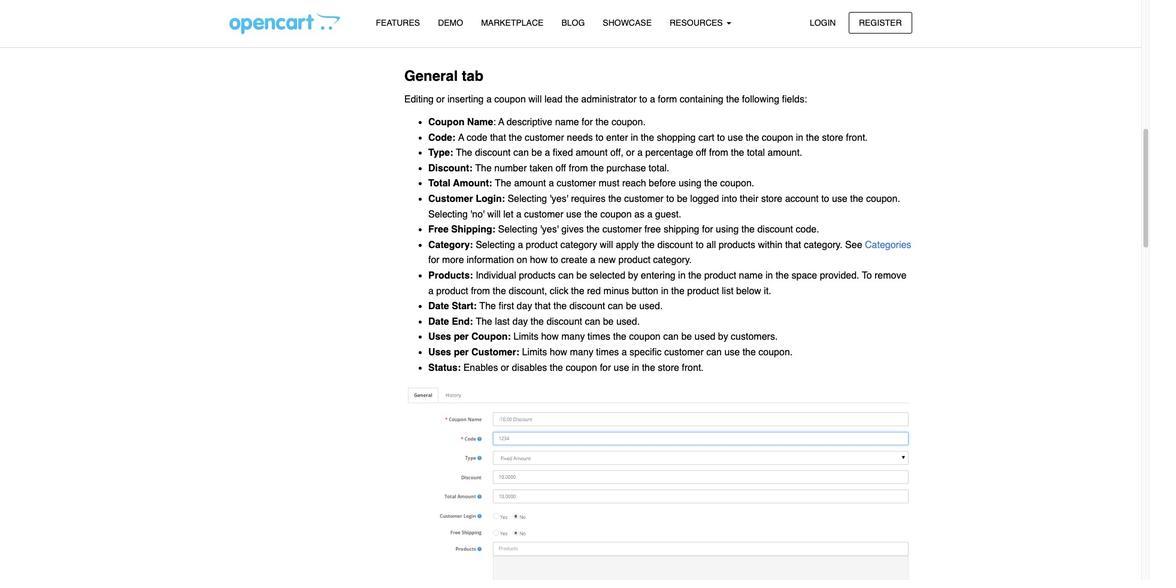 Task type: vqa. For each thing, say whether or not it's contained in the screenshot.
middle ADMINISTRATION
no



Task type: describe. For each thing, give the bounding box(es) containing it.
register
[[859, 18, 902, 27]]

the up total
[[746, 132, 760, 143]]

can down "used"
[[707, 347, 722, 358]]

general tab
[[405, 68, 484, 84]]

general
[[405, 68, 458, 84]]

'yes' inside "selecting 'yes' requires the customer to be logged into their store account to use the coupon. selecting 'no' will let a customer use the coupon as a guest."
[[550, 194, 569, 204]]

1 vertical spatial limits
[[522, 347, 547, 358]]

that inside free shipping: selecting 'yes' gives the customer free shipping for using the discount code. category: selecting a product category will apply the discount to all products within that category. see categories for more information on how to create a new product category.
[[786, 240, 802, 250]]

in right entering
[[679, 270, 686, 281]]

the down the "requires" in the top of the page
[[585, 209, 598, 220]]

coupon. up "into"
[[721, 178, 755, 189]]

coupon up "specific" on the right bottom of page
[[629, 332, 661, 342]]

0 vertical spatial many
[[562, 332, 585, 342]]

the down entering
[[672, 286, 685, 296]]

enter
[[607, 132, 628, 143]]

the up enter
[[596, 117, 609, 128]]

free
[[645, 224, 661, 235]]

0 vertical spatial from
[[709, 148, 729, 158]]

in right enter
[[631, 132, 639, 143]]

below
[[737, 286, 762, 296]]

into
[[722, 194, 738, 204]]

customer:
[[472, 347, 520, 358]]

disables
[[512, 362, 547, 373]]

customer
[[429, 194, 473, 204]]

category:
[[429, 240, 473, 250]]

to up 'guest.'
[[667, 194, 675, 204]]

login:
[[476, 194, 505, 204]]

selecting up 'information'
[[476, 240, 515, 250]]

the down "specific" on the right bottom of page
[[642, 362, 656, 373]]

end:
[[452, 316, 473, 327]]

all
[[707, 240, 716, 250]]

for inside date start: the first day that the discount can be used. date end: the last day the discount can be used. uses per coupon: limits how many times the coupon can be used by customers. uses per customer: limits how many times a specific customer can use the coupon. status: enables or disables the coupon for use in the store front.
[[600, 362, 611, 373]]

coupon:
[[472, 332, 511, 342]]

customer up as
[[625, 194, 664, 204]]

following
[[743, 94, 780, 105]]

status:
[[429, 362, 461, 373]]

discount image
[[405, 383, 913, 580]]

before
[[649, 178, 676, 189]]

can down the red
[[585, 316, 601, 327]]

to right account
[[822, 194, 830, 204]]

form
[[658, 94, 677, 105]]

the up see
[[851, 194, 864, 204]]

to left enter
[[596, 132, 604, 143]]

specific
[[630, 347, 662, 358]]

the down click
[[554, 301, 567, 312]]

marketplace link
[[472, 13, 553, 34]]

discount,
[[509, 286, 547, 296]]

1 vertical spatial used.
[[617, 316, 640, 327]]

'yes' inside free shipping: selecting 'yes' gives the customer free shipping for using the discount code. category: selecting a product category will apply the discount to all products within that category. see categories for more information on how to create a new product category.
[[540, 224, 559, 235]]

front. inside coupon name : a descriptive name for the coupon. code: a code that the customer needs to enter in the shopping cart to use the coupon in the store front. type: the discount can be a fixed amount off, or a percentage off from the total amount. discount: the number taken off from the purchase total. total amount: the amount a customer must reach before using the coupon.
[[846, 132, 868, 143]]

coupon image
[[405, 0, 913, 53]]

2 vertical spatial how
[[550, 347, 568, 358]]

within
[[758, 240, 783, 250]]

categories link
[[865, 240, 912, 250]]

the up the logged on the top right
[[705, 178, 718, 189]]

product up the list
[[705, 270, 737, 281]]

the right gives
[[587, 224, 600, 235]]

can down minus
[[608, 301, 624, 312]]

1 date from the top
[[429, 301, 449, 312]]

features link
[[367, 13, 429, 34]]

use inside coupon name : a descriptive name for the coupon. code: a code that the customer needs to enter in the shopping cart to use the coupon in the store front. type: the discount can be a fixed amount off, or a percentage off from the total amount. discount: the number taken off from the purchase total. total amount: the amount a customer must reach before using the coupon.
[[728, 132, 744, 143]]

coupon name : a descriptive name for the coupon. code: a code that the customer needs to enter in the shopping cart to use the coupon in the store front. type: the discount can be a fixed amount off, or a percentage off from the total amount. discount: the number taken off from the purchase total. total amount: the amount a customer must reach before using the coupon.
[[429, 117, 868, 189]]

coupon right disables
[[566, 362, 598, 373]]

can inside individual products can be selected by entering in the product name in the space provided. to remove a product from the discount, click the red minus button in the product list below it.
[[559, 270, 574, 281]]

taken
[[530, 163, 553, 174]]

off,
[[611, 148, 624, 158]]

register link
[[849, 12, 913, 33]]

login link
[[800, 12, 847, 33]]

shopping
[[657, 132, 696, 143]]

selecting up let at the left of page
[[508, 194, 547, 204]]

0 horizontal spatial category.
[[653, 255, 692, 266]]

selecting down customer
[[429, 209, 468, 220]]

start:
[[452, 301, 477, 312]]

discount up within
[[758, 224, 794, 235]]

fields:
[[782, 94, 808, 105]]

the up percentage
[[641, 132, 655, 143]]

customer up the "requires" in the top of the page
[[557, 178, 596, 189]]

product up on
[[526, 240, 558, 250]]

1 vertical spatial many
[[570, 347, 594, 358]]

coupon up ":"
[[495, 94, 526, 105]]

a right let at the left of page
[[516, 209, 522, 220]]

0 vertical spatial amount
[[576, 148, 608, 158]]

containing
[[680, 94, 724, 105]]

click
[[550, 286, 569, 296]]

0 horizontal spatial off
[[556, 163, 566, 174]]

individual products can be selected by entering in the product name in the space provided. to remove a product from the discount, click the red minus button in the product list below it.
[[429, 270, 907, 296]]

using inside coupon name : a descriptive name for the coupon. code: a code that the customer needs to enter in the shopping cart to use the coupon in the store front. type: the discount can be a fixed amount off, or a percentage off from the total amount. discount: the number taken off from the purchase total. total amount: the amount a customer must reach before using the coupon.
[[679, 178, 702, 189]]

the down descriptive on the left top
[[509, 132, 522, 143]]

using inside free shipping: selecting 'yes' gives the customer free shipping for using the discount code. category: selecting a product category will apply the discount to all products within that category. see categories for more information on how to create a new product category.
[[716, 224, 739, 235]]

requires
[[571, 194, 606, 204]]

to left create
[[551, 255, 559, 266]]

coupon. inside date start: the first day that the discount can be used. date end: the last day the discount can be used. uses per coupon: limits how many times the coupon can be used by customers. uses per customer: limits how many times a specific customer can use the coupon. status: enables or disables the coupon for use in the store front.
[[759, 347, 793, 358]]

the down "must" at the right top
[[609, 194, 622, 204]]

the down discount,
[[531, 316, 544, 327]]

in down entering
[[661, 286, 669, 296]]

reach
[[623, 178, 646, 189]]

a right the inserting
[[487, 94, 492, 105]]

type:
[[429, 148, 453, 158]]

lead
[[545, 94, 563, 105]]

the left total
[[731, 148, 745, 158]]

selecting down let at the left of page
[[498, 224, 538, 235]]

store inside date start: the first day that the discount can be used. date end: the last day the discount can be used. uses per coupon: limits how many times the coupon can be used by customers. uses per customer: limits how many times a specific customer can use the coupon. status: enables or disables the coupon for use in the store front.
[[658, 362, 680, 373]]

more
[[442, 255, 464, 266]]

the left first
[[480, 301, 496, 312]]

gives
[[562, 224, 584, 235]]

how inside free shipping: selecting 'yes' gives the customer free shipping for using the discount code. category: selecting a product category will apply the discount to all products within that category. see categories for more information on how to create a new product category.
[[530, 255, 548, 266]]

the down free
[[642, 240, 655, 250]]

red
[[587, 286, 601, 296]]

to right cart on the right top of the page
[[717, 132, 725, 143]]

product down apply
[[619, 255, 651, 266]]

blog link
[[553, 13, 594, 34]]

a inside date start: the first day that the discount can be used. date end: the last day the discount can be used. uses per coupon: limits how many times the coupon can be used by customers. uses per customer: limits how many times a specific customer can use the coupon. status: enables or disables the coupon for use in the store front.
[[622, 347, 627, 358]]

in inside date start: the first day that the discount can be used. date end: the last day the discount can be used. uses per coupon: limits how many times the coupon can be used by customers. uses per customer: limits how many times a specific customer can use the coupon. status: enables or disables the coupon for use in the store front.
[[632, 362, 640, 373]]

the down code at the left
[[456, 148, 473, 158]]

0 vertical spatial category.
[[804, 240, 843, 250]]

in up it.
[[766, 270, 773, 281]]

demo
[[438, 18, 463, 28]]

resources
[[670, 18, 726, 28]]

free
[[429, 224, 449, 235]]

marketplace
[[481, 18, 544, 28]]

needs
[[567, 132, 593, 143]]

number
[[495, 163, 527, 174]]

let
[[504, 209, 514, 220]]

customers.
[[731, 332, 778, 342]]

discount down shipping
[[658, 240, 693, 250]]

inserting
[[448, 94, 484, 105]]

free shipping: selecting 'yes' gives the customer free shipping for using the discount code. category: selecting a product category will apply the discount to all products within that category. see categories for more information on how to create a new product category.
[[429, 224, 912, 266]]

coupon
[[429, 117, 465, 128]]

discount down the red
[[570, 301, 605, 312]]

editing or inserting a coupon will lead the administrator to a form containing the following fields:
[[405, 94, 808, 105]]

to
[[862, 270, 872, 281]]

amount:
[[453, 178, 492, 189]]

the down number
[[495, 178, 512, 189]]

1 vertical spatial day
[[513, 316, 528, 327]]

coupon inside coupon name : a descriptive name for the coupon. code: a code that the customer needs to enter in the shopping cart to use the coupon in the store front. type: the discount can be a fixed amount off, or a percentage off from the total amount. discount: the number taken off from the purchase total. total amount: the amount a customer must reach before using the coupon.
[[762, 132, 794, 143]]

a right as
[[648, 209, 653, 220]]

1 horizontal spatial off
[[696, 148, 707, 158]]

to left form
[[640, 94, 648, 105]]

the down fields:
[[806, 132, 820, 143]]

entering
[[641, 270, 676, 281]]

remove
[[875, 270, 907, 281]]

1 horizontal spatial from
[[569, 163, 588, 174]]

2 date from the top
[[429, 316, 449, 327]]

name inside coupon name : a descriptive name for the coupon. code: a code that the customer needs to enter in the shopping cart to use the coupon in the store front. type: the discount can be a fixed amount off, or a percentage off from the total amount. discount: the number taken off from the purchase total. total amount: the amount a customer must reach before using the coupon.
[[555, 117, 579, 128]]

tab
[[462, 68, 484, 84]]

showcase
[[603, 18, 652, 28]]

to left all
[[696, 240, 704, 250]]

customer login:
[[429, 194, 508, 204]]

selecting 'yes' requires the customer to be logged into their store account to use the coupon. selecting 'no' will let a customer use the coupon as a guest.
[[429, 194, 901, 220]]

be down minus
[[603, 316, 614, 327]]

by inside date start: the first day that the discount can be used. date end: the last day the discount can be used. uses per coupon: limits how many times the coupon can be used by customers. uses per customer: limits how many times a specific customer can use the coupon. status: enables or disables the coupon for use in the store front.
[[718, 332, 729, 342]]

products inside individual products can be selected by entering in the product name in the space provided. to remove a product from the discount, click the red minus button in the product list below it.
[[519, 270, 556, 281]]

code
[[467, 132, 488, 143]]

the down customers. on the bottom
[[743, 347, 756, 358]]

can left "used"
[[664, 332, 679, 342]]

amount.
[[768, 148, 803, 158]]

1 uses from the top
[[429, 332, 451, 342]]

editing
[[405, 94, 434, 105]]

name
[[467, 117, 494, 128]]

the right disables
[[550, 362, 563, 373]]



Task type: locate. For each thing, give the bounding box(es) containing it.
from down individual
[[471, 286, 490, 296]]

0 vertical spatial will
[[529, 94, 542, 105]]

product left the list
[[688, 286, 720, 296]]

be inside individual products can be selected by entering in the product name in the space provided. to remove a product from the discount, click the red minus button in the product list below it.
[[577, 270, 587, 281]]

for
[[582, 117, 593, 128], [702, 224, 714, 235], [429, 255, 440, 266], [600, 362, 611, 373]]

2 horizontal spatial that
[[786, 240, 802, 250]]

1 vertical spatial name
[[739, 270, 763, 281]]

0 vertical spatial per
[[454, 332, 469, 342]]

0 horizontal spatial will
[[488, 209, 501, 220]]

products right all
[[719, 240, 756, 250]]

1 vertical spatial by
[[718, 332, 729, 342]]

the down their
[[742, 224, 755, 235]]

their
[[740, 194, 759, 204]]

be down button
[[626, 301, 637, 312]]

0 vertical spatial by
[[628, 270, 639, 281]]

off down fixed
[[556, 163, 566, 174]]

front.
[[846, 132, 868, 143], [682, 362, 704, 373]]

0 vertical spatial limits
[[514, 332, 539, 342]]

can inside coupon name : a descriptive name for the coupon. code: a code that the customer needs to enter in the shopping cart to use the coupon in the store front. type: the discount can be a fixed amount off, or a percentage off from the total amount. discount: the number taken off from the purchase total. total amount: the amount a customer must reach before using the coupon.
[[514, 148, 529, 158]]

opencart - open source shopping cart solution image
[[229, 13, 340, 34]]

the down minus
[[613, 332, 627, 342]]

selected
[[590, 270, 626, 281]]

that inside date start: the first day that the discount can be used. date end: the last day the discount can be used. uses per coupon: limits how many times the coupon can be used by customers. uses per customer: limits how many times a specific customer can use the coupon. status: enables or disables the coupon for use in the store front.
[[535, 301, 551, 312]]

day right last
[[513, 316, 528, 327]]

1 horizontal spatial or
[[501, 362, 510, 373]]

2 horizontal spatial store
[[822, 132, 844, 143]]

date start: the first day that the discount can be used. date end: the last day the discount can be used. uses per coupon: limits how many times the coupon can be used by customers. uses per customer: limits how many times a specific customer can use the coupon. status: enables or disables the coupon for use in the store front.
[[429, 301, 793, 373]]

times down the red
[[588, 332, 611, 342]]

1 horizontal spatial using
[[716, 224, 739, 235]]

or down customer:
[[501, 362, 510, 373]]

1 per from the top
[[454, 332, 469, 342]]

purchase
[[607, 163, 646, 174]]

shipping:
[[451, 224, 496, 235]]

showcase link
[[594, 13, 661, 34]]

will left let at the left of page
[[488, 209, 501, 220]]

used. down minus
[[617, 316, 640, 327]]

1 horizontal spatial that
[[535, 301, 551, 312]]

by up button
[[628, 270, 639, 281]]

create
[[561, 255, 588, 266]]

1 horizontal spatial name
[[739, 270, 763, 281]]

1 horizontal spatial by
[[718, 332, 729, 342]]

resources link
[[661, 13, 741, 34]]

by right "used"
[[718, 332, 729, 342]]

coupon
[[495, 94, 526, 105], [762, 132, 794, 143], [601, 209, 632, 220], [629, 332, 661, 342], [566, 362, 598, 373]]

coupon. up enter
[[612, 117, 646, 128]]

that
[[490, 132, 506, 143], [786, 240, 802, 250], [535, 301, 551, 312]]

amount down needs
[[576, 148, 608, 158]]

be
[[532, 148, 542, 158], [677, 194, 688, 204], [577, 270, 587, 281], [626, 301, 637, 312], [603, 316, 614, 327], [682, 332, 692, 342]]

by
[[628, 270, 639, 281], [718, 332, 729, 342]]

customer inside date start: the first day that the discount can be used. date end: the last day the discount can be used. uses per coupon: limits how many times the coupon can be used by customers. uses per customer: limits how many times a specific customer can use the coupon. status: enables or disables the coupon for use in the store front.
[[665, 347, 704, 358]]

2 vertical spatial or
[[501, 362, 510, 373]]

or
[[437, 94, 445, 105], [626, 148, 635, 158], [501, 362, 510, 373]]

provided.
[[820, 270, 860, 281]]

used. down button
[[640, 301, 663, 312]]

1 horizontal spatial front.
[[846, 132, 868, 143]]

total
[[429, 178, 451, 189]]

the
[[566, 94, 579, 105], [727, 94, 740, 105], [596, 117, 609, 128], [509, 132, 522, 143], [641, 132, 655, 143], [746, 132, 760, 143], [806, 132, 820, 143], [731, 148, 745, 158], [591, 163, 604, 174], [705, 178, 718, 189], [609, 194, 622, 204], [851, 194, 864, 204], [585, 209, 598, 220], [587, 224, 600, 235], [742, 224, 755, 235], [642, 240, 655, 250], [689, 270, 702, 281], [776, 270, 789, 281], [493, 286, 506, 296], [571, 286, 585, 296], [672, 286, 685, 296], [554, 301, 567, 312], [531, 316, 544, 327], [613, 332, 627, 342], [743, 347, 756, 358], [550, 362, 563, 373], [642, 362, 656, 373]]

name up below
[[739, 270, 763, 281]]

1 vertical spatial per
[[454, 347, 469, 358]]

amount
[[576, 148, 608, 158], [514, 178, 546, 189]]

0 vertical spatial that
[[490, 132, 506, 143]]

last
[[495, 316, 510, 327]]

products
[[719, 240, 756, 250], [519, 270, 556, 281]]

category. up entering
[[653, 255, 692, 266]]

cart
[[699, 132, 715, 143]]

by inside individual products can be selected by entering in the product name in the space provided. to remove a product from the discount, click the red minus button in the product list below it.
[[628, 270, 639, 281]]

category. down code.
[[804, 240, 843, 250]]

button
[[632, 286, 659, 296]]

uses
[[429, 332, 451, 342], [429, 347, 451, 358]]

off
[[696, 148, 707, 158], [556, 163, 566, 174]]

1 vertical spatial front.
[[682, 362, 704, 373]]

blog
[[562, 18, 585, 28]]

be down create
[[577, 270, 587, 281]]

a left form
[[650, 94, 656, 105]]

from
[[709, 148, 729, 158], [569, 163, 588, 174], [471, 286, 490, 296]]

0 horizontal spatial amount
[[514, 178, 546, 189]]

store
[[822, 132, 844, 143], [762, 194, 783, 204], [658, 362, 680, 373]]

customer up gives
[[524, 209, 564, 220]]

0 vertical spatial uses
[[429, 332, 451, 342]]

2 horizontal spatial will
[[600, 240, 613, 250]]

0 vertical spatial store
[[822, 132, 844, 143]]

many
[[562, 332, 585, 342], [570, 347, 594, 358]]

'yes' left the "requires" in the top of the page
[[550, 194, 569, 204]]

0 horizontal spatial products
[[519, 270, 556, 281]]

can up click
[[559, 270, 574, 281]]

1 vertical spatial 'yes'
[[540, 224, 559, 235]]

store inside coupon name : a descriptive name for the coupon. code: a code that the customer needs to enter in the shopping cart to use the coupon in the store front. type: the discount can be a fixed amount off, or a percentage off from the total amount. discount: the number taken off from the purchase total. total amount: the amount a customer must reach before using the coupon.
[[822, 132, 844, 143]]

limits
[[514, 332, 539, 342], [522, 347, 547, 358]]

name up needs
[[555, 117, 579, 128]]

a left code at the left
[[458, 132, 465, 143]]

2 vertical spatial from
[[471, 286, 490, 296]]

1 vertical spatial uses
[[429, 347, 451, 358]]

list
[[722, 286, 734, 296]]

percentage
[[646, 148, 694, 158]]

be up "taken" at top
[[532, 148, 542, 158]]

from inside individual products can be selected by entering in the product name in the space provided. to remove a product from the discount, click the red minus button in the product list below it.
[[471, 286, 490, 296]]

total
[[747, 148, 765, 158]]

a left new
[[591, 255, 596, 266]]

discount down code at the left
[[475, 148, 511, 158]]

1 vertical spatial from
[[569, 163, 588, 174]]

0 vertical spatial or
[[437, 94, 445, 105]]

0 vertical spatial used.
[[640, 301, 663, 312]]

enables
[[464, 362, 498, 373]]

guest.
[[656, 209, 682, 220]]

1 horizontal spatial a
[[499, 117, 504, 128]]

1 vertical spatial category.
[[653, 255, 692, 266]]

0 horizontal spatial or
[[437, 94, 445, 105]]

1 vertical spatial using
[[716, 224, 739, 235]]

0 vertical spatial day
[[517, 301, 532, 312]]

discount down click
[[547, 316, 583, 327]]

the up coupon:
[[476, 316, 492, 327]]

a right ":"
[[499, 117, 504, 128]]

0 vertical spatial 'yes'
[[550, 194, 569, 204]]

store inside "selecting 'yes' requires the customer to be logged into their store account to use the coupon. selecting 'no' will let a customer use the coupon as a guest."
[[762, 194, 783, 204]]

'no'
[[471, 209, 485, 220]]

be inside coupon name : a descriptive name for the coupon. code: a code that the customer needs to enter in the shopping cart to use the coupon in the store front. type: the discount can be a fixed amount off, or a percentage off from the total amount. discount: the number taken off from the purchase total. total amount: the amount a customer must reach before using the coupon.
[[532, 148, 542, 158]]

2 vertical spatial store
[[658, 362, 680, 373]]

the up amount:
[[475, 163, 492, 174]]

2 vertical spatial will
[[600, 240, 613, 250]]

1 vertical spatial products
[[519, 270, 556, 281]]

customer inside free shipping: selecting 'yes' gives the customer free shipping for using the discount code. category: selecting a product category will apply the discount to all products within that category. see categories for more information on how to create a new product category.
[[603, 224, 642, 235]]

shipping
[[664, 224, 700, 235]]

0 horizontal spatial front.
[[682, 362, 704, 373]]

1 horizontal spatial will
[[529, 94, 542, 105]]

logged
[[691, 194, 719, 204]]

coupon.
[[612, 117, 646, 128], [721, 178, 755, 189], [867, 194, 901, 204], [759, 347, 793, 358]]

or inside date start: the first day that the discount can be used. date end: the last day the discount can be used. uses per coupon: limits how many times the coupon can be used by customers. uses per customer: limits how many times a specific customer can use the coupon. status: enables or disables the coupon for use in the store front.
[[501, 362, 510, 373]]

1 vertical spatial date
[[429, 316, 449, 327]]

1 vertical spatial off
[[556, 163, 566, 174]]

0 vertical spatial products
[[719, 240, 756, 250]]

that inside coupon name : a descriptive name for the coupon. code: a code that the customer needs to enter in the shopping cart to use the coupon in the store front. type: the discount can be a fixed amount off, or a percentage off from the total amount. discount: the number taken off from the purchase total. total amount: the amount a customer must reach before using the coupon.
[[490, 132, 506, 143]]

code.
[[796, 224, 820, 235]]

0 horizontal spatial from
[[471, 286, 490, 296]]

the
[[456, 148, 473, 158], [475, 163, 492, 174], [495, 178, 512, 189], [480, 301, 496, 312], [476, 316, 492, 327]]

1 horizontal spatial category.
[[804, 240, 843, 250]]

used
[[695, 332, 716, 342]]

0 vertical spatial a
[[499, 117, 504, 128]]

name inside individual products can be selected by entering in the product name in the space provided. to remove a product from the discount, click the red minus button in the product list below it.
[[739, 270, 763, 281]]

be up 'guest.'
[[677, 194, 688, 204]]

a down "taken" at top
[[549, 178, 554, 189]]

or right off,
[[626, 148, 635, 158]]

a up purchase
[[638, 148, 643, 158]]

0 vertical spatial date
[[429, 301, 449, 312]]

apply
[[616, 240, 639, 250]]

1 vertical spatial how
[[541, 332, 559, 342]]

will inside "selecting 'yes' requires the customer to be logged into their store account to use the coupon. selecting 'no' will let a customer use the coupon as a guest."
[[488, 209, 501, 220]]

0 vertical spatial times
[[588, 332, 611, 342]]

2 per from the top
[[454, 347, 469, 358]]

0 vertical spatial front.
[[846, 132, 868, 143]]

demo link
[[429, 13, 472, 34]]

category
[[561, 240, 597, 250]]

amount down "taken" at top
[[514, 178, 546, 189]]

be inside "selecting 'yes' requires the customer to be logged into their store account to use the coupon. selecting 'no' will let a customer use the coupon as a guest."
[[677, 194, 688, 204]]

or inside coupon name : a descriptive name for the coupon. code: a code that the customer needs to enter in the shopping cart to use the coupon in the store front. type: the discount can be a fixed amount off, or a percentage off from the total amount. discount: the number taken off from the purchase total. total amount: the amount a customer must reach before using the coupon.
[[626, 148, 635, 158]]

1 horizontal spatial store
[[762, 194, 783, 204]]

using up the logged on the top right
[[679, 178, 702, 189]]

that down ":"
[[490, 132, 506, 143]]

0 horizontal spatial using
[[679, 178, 702, 189]]

login
[[810, 18, 836, 27]]

1 vertical spatial a
[[458, 132, 465, 143]]

the left space
[[776, 270, 789, 281]]

0 horizontal spatial name
[[555, 117, 579, 128]]

a inside individual products can be selected by entering in the product name in the space provided. to remove a product from the discount, click the red minus button in the product list below it.
[[429, 286, 434, 296]]

0 horizontal spatial by
[[628, 270, 639, 281]]

2 vertical spatial that
[[535, 301, 551, 312]]

features
[[376, 18, 420, 28]]

in up amount.
[[796, 132, 804, 143]]

2 uses from the top
[[429, 347, 451, 358]]

0 horizontal spatial a
[[458, 132, 465, 143]]

products inside free shipping: selecting 'yes' gives the customer free shipping for using the discount code. category: selecting a product category will apply the discount to all products within that category. see categories for more information on how to create a new product category.
[[719, 240, 756, 250]]

that down discount,
[[535, 301, 551, 312]]

day down discount,
[[517, 301, 532, 312]]

1 vertical spatial amount
[[514, 178, 546, 189]]

0 horizontal spatial store
[[658, 362, 680, 373]]

code:
[[429, 132, 456, 143]]

will inside free shipping: selecting 'yes' gives the customer free shipping for using the discount code. category: selecting a product category will apply the discount to all products within that category. see categories for more information on how to create a new product category.
[[600, 240, 613, 250]]

0 vertical spatial using
[[679, 178, 702, 189]]

be left "used"
[[682, 332, 692, 342]]

the right lead
[[566, 94, 579, 105]]

coupon. up categories
[[867, 194, 901, 204]]

front. inside date start: the first day that the discount can be used. date end: the last day the discount can be used. uses per coupon: limits how many times the coupon can be used by customers. uses per customer: limits how many times a specific customer can use the coupon. status: enables or disables the coupon for use in the store front.
[[682, 362, 704, 373]]

name
[[555, 117, 579, 128], [739, 270, 763, 281]]

will up new
[[600, 240, 613, 250]]

a up on
[[518, 240, 523, 250]]

1 horizontal spatial products
[[719, 240, 756, 250]]

discount inside coupon name : a descriptive name for the coupon. code: a code that the customer needs to enter in the shopping cart to use the coupon in the store front. type: the discount can be a fixed amount off, or a percentage off from the total amount. discount: the number taken off from the purchase total. total amount: the amount a customer must reach before using the coupon.
[[475, 148, 511, 158]]

1 horizontal spatial amount
[[576, 148, 608, 158]]

1 vertical spatial that
[[786, 240, 802, 250]]

descriptive
[[507, 117, 553, 128]]

the right entering
[[689, 270, 702, 281]]

account
[[786, 194, 819, 204]]

for inside coupon name : a descriptive name for the coupon. code: a code that the customer needs to enter in the shopping cart to use the coupon in the store front. type: the discount can be a fixed amount off, or a percentage off from the total amount. discount: the number taken off from the purchase total. total amount: the amount a customer must reach before using the coupon.
[[582, 117, 593, 128]]

products up discount,
[[519, 270, 556, 281]]

how
[[530, 255, 548, 266], [541, 332, 559, 342], [550, 347, 568, 358]]

discount:
[[429, 163, 473, 174]]

selecting
[[508, 194, 547, 204], [429, 209, 468, 220], [498, 224, 538, 235], [476, 240, 515, 250]]

products:
[[429, 270, 476, 281]]

coupon. inside "selecting 'yes' requires the customer to be logged into their store account to use the coupon. selecting 'no' will let a customer use the coupon as a guest."
[[867, 194, 901, 204]]

discount
[[475, 148, 511, 158], [758, 224, 794, 235], [658, 240, 693, 250], [570, 301, 605, 312], [547, 316, 583, 327]]

product down products:
[[437, 286, 469, 296]]

2 horizontal spatial or
[[626, 148, 635, 158]]

per up status:
[[454, 347, 469, 358]]

coupon inside "selecting 'yes' requires the customer to be logged into their store account to use the coupon. selecting 'no' will let a customer use the coupon as a guest."
[[601, 209, 632, 220]]

0 vertical spatial how
[[530, 255, 548, 266]]

customer down descriptive on the left top
[[525, 132, 564, 143]]

new
[[599, 255, 616, 266]]

2 horizontal spatial from
[[709, 148, 729, 158]]

customer up apply
[[603, 224, 642, 235]]

day
[[517, 301, 532, 312], [513, 316, 528, 327]]

off down cart on the right top of the page
[[696, 148, 707, 158]]

1 vertical spatial store
[[762, 194, 783, 204]]

individual
[[476, 270, 516, 281]]

the up "must" at the right top
[[591, 163, 604, 174]]

coupon left as
[[601, 209, 632, 220]]

the left following
[[727, 94, 740, 105]]

1 vertical spatial will
[[488, 209, 501, 220]]

0 vertical spatial off
[[696, 148, 707, 158]]

coupon up amount.
[[762, 132, 794, 143]]

fixed
[[553, 148, 573, 158]]

the down individual
[[493, 286, 506, 296]]

1 vertical spatial times
[[596, 347, 619, 358]]

coupon. down customers. on the bottom
[[759, 347, 793, 358]]

product
[[526, 240, 558, 250], [619, 255, 651, 266], [705, 270, 737, 281], [437, 286, 469, 296], [688, 286, 720, 296]]

a left fixed
[[545, 148, 550, 158]]

using up all
[[716, 224, 739, 235]]

first
[[499, 301, 514, 312]]

1 vertical spatial or
[[626, 148, 635, 158]]

as
[[635, 209, 645, 220]]

minus
[[604, 286, 629, 296]]

to
[[640, 94, 648, 105], [596, 132, 604, 143], [717, 132, 725, 143], [667, 194, 675, 204], [822, 194, 830, 204], [696, 240, 704, 250], [551, 255, 559, 266]]

:
[[494, 117, 496, 128]]

0 vertical spatial name
[[555, 117, 579, 128]]

the left the red
[[571, 286, 585, 296]]

0 horizontal spatial that
[[490, 132, 506, 143]]



